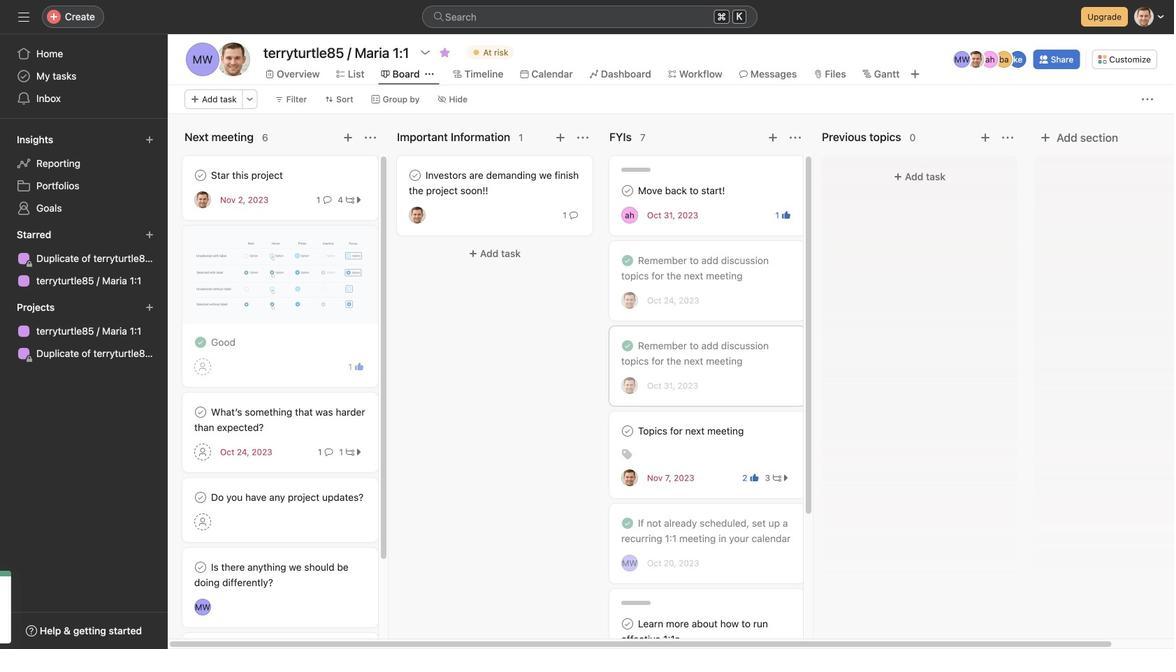 Task type: describe. For each thing, give the bounding box(es) containing it.
hide sidebar image
[[18, 11, 29, 22]]

0 horizontal spatial completed image
[[192, 334, 209, 351]]

global element
[[0, 34, 168, 118]]

new project or portfolio image
[[145, 303, 154, 312]]

show options image
[[420, 47, 431, 58]]

Completed checkbox
[[619, 515, 636, 532]]

insights element
[[0, 127, 168, 222]]

add items to starred image
[[145, 231, 154, 239]]

more section actions image for add task icon
[[1002, 132, 1013, 143]]

new insights image
[[145, 136, 154, 144]]

2 completed image from the top
[[619, 338, 636, 354]]

remove from starred image
[[439, 47, 451, 58]]

2 likes. you liked this task image
[[750, 474, 759, 482]]

3 add task image from the left
[[767, 132, 779, 143]]

starred element
[[0, 222, 168, 295]]

1 horizontal spatial 1 like. you liked this task image
[[782, 211, 791, 219]]

0 horizontal spatial 1 like. you liked this task image
[[355, 363, 363, 371]]

2 add task image from the left
[[555, 132, 566, 143]]



Task type: locate. For each thing, give the bounding box(es) containing it.
mark complete image
[[192, 167, 209, 184], [407, 167, 424, 184], [192, 404, 209, 421], [192, 489, 209, 506]]

Mark complete checkbox
[[192, 167, 209, 184], [407, 167, 424, 184], [619, 182, 636, 199], [192, 489, 209, 506]]

Completed checkbox
[[619, 252, 636, 269], [192, 334, 209, 351], [619, 338, 636, 354]]

0 vertical spatial 1 like. you liked this task image
[[782, 211, 791, 219]]

Search tasks, projects, and more text field
[[422, 6, 758, 28]]

0 vertical spatial 1 comment image
[[323, 196, 331, 204]]

1 horizontal spatial completed image
[[619, 515, 636, 532]]

1 horizontal spatial add task image
[[555, 132, 566, 143]]

None field
[[422, 6, 758, 28]]

1 add task image from the left
[[342, 132, 354, 143]]

None text field
[[260, 40, 413, 65]]

projects element
[[0, 295, 168, 368]]

completed image
[[619, 252, 636, 269], [619, 338, 636, 354]]

more section actions image for 1st add task image from the right
[[790, 132, 801, 143]]

add task image
[[342, 132, 354, 143], [555, 132, 566, 143], [767, 132, 779, 143]]

1 horizontal spatial more section actions image
[[1002, 132, 1013, 143]]

1 vertical spatial 1 comment image
[[570, 211, 578, 219]]

1 more section actions image from the left
[[790, 132, 801, 143]]

completed image
[[192, 334, 209, 351], [619, 515, 636, 532]]

1 vertical spatial completed image
[[619, 515, 636, 532]]

1 comment image
[[323, 196, 331, 204], [570, 211, 578, 219]]

1 completed image from the top
[[619, 252, 636, 269]]

more section actions image
[[790, 132, 801, 143], [1002, 132, 1013, 143]]

toggle assignee popover image
[[409, 207, 426, 224], [621, 207, 638, 224], [621, 292, 638, 309], [621, 377, 638, 394], [621, 470, 638, 486], [621, 555, 638, 572], [194, 599, 211, 616]]

Mark complete checkbox
[[192, 404, 209, 421], [619, 423, 636, 440], [192, 559, 209, 576], [619, 616, 636, 633]]

mark complete image
[[619, 182, 636, 199], [619, 423, 636, 440], [192, 559, 209, 576], [619, 616, 636, 633]]

more actions image
[[246, 95, 254, 103]]

2 horizontal spatial add task image
[[767, 132, 779, 143]]

1 like. you liked this task image
[[782, 211, 791, 219], [355, 363, 363, 371]]

toggle assignee popover image
[[194, 192, 211, 208]]

1 comment image
[[325, 448, 333, 456]]

0 vertical spatial completed image
[[192, 334, 209, 351]]

1 vertical spatial completed image
[[619, 338, 636, 354]]

0 horizontal spatial 1 comment image
[[323, 196, 331, 204]]

2 more section actions image from the left
[[1002, 132, 1013, 143]]

more actions image
[[1142, 94, 1153, 105]]

1 vertical spatial 1 like. you liked this task image
[[355, 363, 363, 371]]

0 horizontal spatial add task image
[[342, 132, 354, 143]]

0 vertical spatial completed image
[[619, 252, 636, 269]]

0 horizontal spatial more section actions image
[[790, 132, 801, 143]]

1 horizontal spatial 1 comment image
[[570, 211, 578, 219]]

add task image
[[980, 132, 991, 143]]

add tab image
[[910, 68, 921, 80]]



Task type: vqa. For each thing, say whether or not it's contained in the screenshot.
"Cross-" within projects element
no



